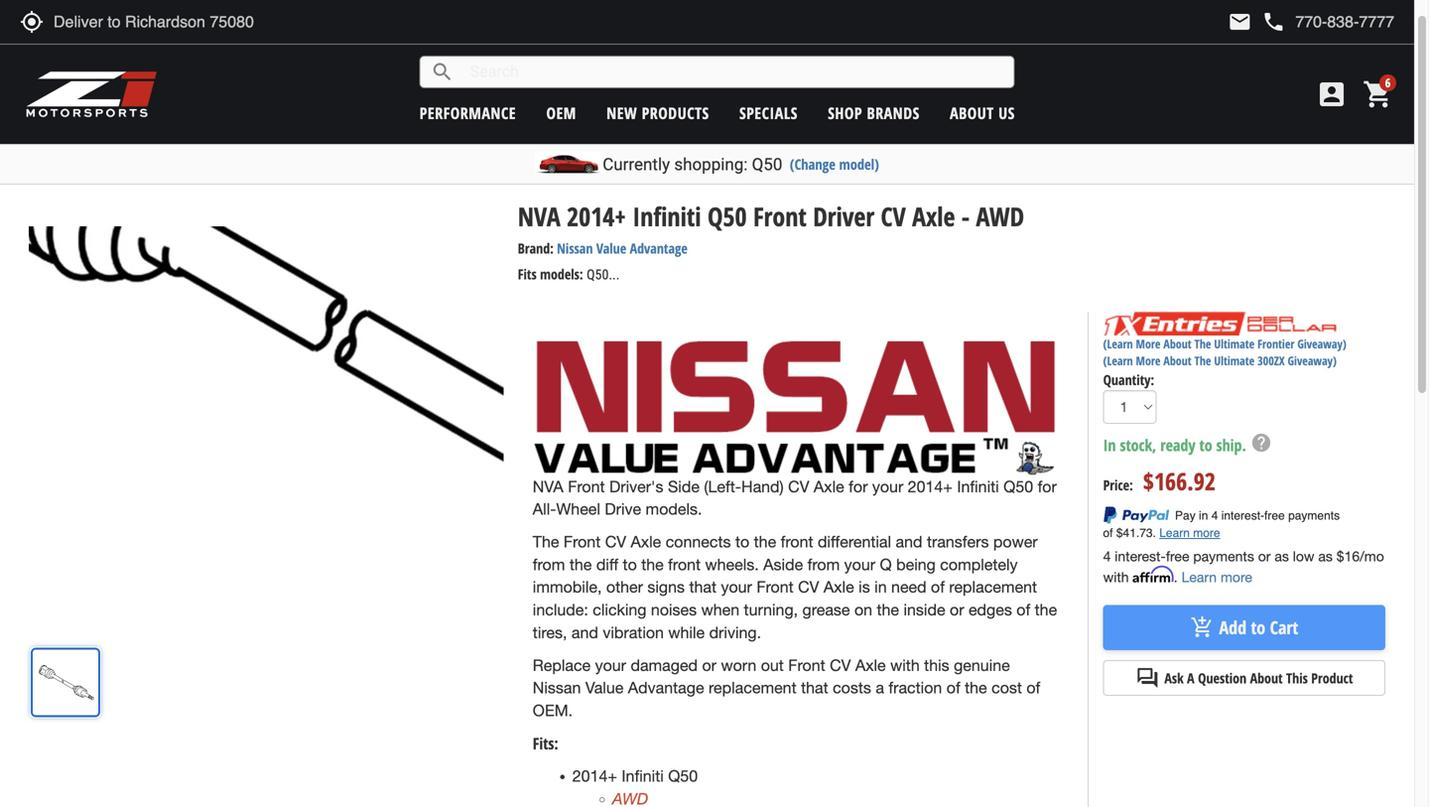 Task type: vqa. For each thing, say whether or not it's contained in the screenshot.
"Front" in NVA 2014+ Infiniti Q50 Front Driver CV Axle - AWD Brand: Nissan Value Advantage Fits models: Q50...
yes



Task type: describe. For each thing, give the bounding box(es) containing it.
fits:
[[533, 733, 559, 754]]

currently shopping: q50 (change model)
[[603, 154, 879, 174]]

powertrain link
[[137, 165, 197, 184]]

or inside the front cv axle connects to the front differential and transfers power from the diff to the front wheels. aside from your q being completely immobile, other signs that your front cv axle is in need of replacement include: clicking noises when turning, grease on the inside or edges of the tires, and vibration while driving.
[[950, 601, 965, 619]]

front inside replace your damaged or worn out front cv axle with this genuine nissan value advantage replacement that costs a fraction of the cost of oem.
[[789, 656, 826, 674]]

driver's
[[610, 477, 664, 496]]

the up immobile,
[[570, 555, 592, 574]]

4
[[1104, 548, 1111, 564]]

your inside nva front driver's side (left-hand) cv axle for your 2014+ infiniti q50 for all-wheel drive models.
[[873, 477, 904, 496]]

awd
[[976, 198, 1025, 234]]

infiniti inside nva front driver's side (left-hand) cv axle for your 2014+ infiniti q50 for all-wheel drive models.
[[957, 477, 999, 496]]

ask
[[1165, 669, 1184, 688]]

affirm . learn more
[[1133, 566, 1253, 585]]

clicking
[[593, 601, 647, 619]]

1 horizontal spatial front
[[781, 533, 814, 551]]

question
[[1198, 669, 1247, 688]]

ship.
[[1217, 434, 1247, 456]]

to up 'wheels.'
[[736, 533, 750, 551]]

shopping_cart link
[[1358, 78, 1395, 110]]

oem parts
[[58, 165, 114, 184]]

(left-
[[704, 477, 742, 496]]

front axle
[[220, 165, 275, 184]]

nva for front
[[533, 477, 564, 496]]

1 for from the left
[[849, 477, 868, 496]]

this
[[924, 656, 950, 674]]

(change
[[790, 154, 836, 174]]

about inside question_answer ask a question about this product
[[1251, 669, 1283, 688]]

axle right powertrain link
[[252, 165, 275, 184]]

add_shopping_cart add to cart
[[1191, 615, 1299, 640]]

genuine
[[954, 656, 1010, 674]]

frontier
[[1258, 336, 1295, 352]]

2 ultimate from the top
[[1215, 353, 1255, 369]]

a
[[1188, 669, 1195, 688]]

axle left 'is'
[[824, 578, 855, 596]]

about us link
[[950, 102, 1015, 124]]

in
[[1104, 434, 1116, 456]]

0 vertical spatial and
[[896, 533, 923, 551]]

parts
[[87, 165, 114, 184]]

products
[[642, 102, 710, 124]]

ready
[[1161, 434, 1196, 456]]

the inside the front cv axle connects to the front differential and transfers power from the diff to the front wheels. aside from your q being completely immobile, other signs that your front cv axle is in need of replacement include: clicking noises when turning, grease on the inside or edges of the tires, and vibration while driving.
[[533, 533, 559, 551]]

the down in
[[877, 601, 900, 619]]

add_shopping_cart
[[1191, 616, 1215, 640]]

damaged
[[631, 656, 698, 674]]

performance
[[420, 102, 516, 124]]

1 vertical spatial and
[[572, 623, 599, 642]]

axle down drive
[[631, 533, 661, 551]]

1 (learn from the top
[[1104, 336, 1133, 352]]

need
[[892, 578, 927, 596]]

-
[[962, 198, 970, 234]]

0 vertical spatial the
[[1195, 336, 1212, 352]]

the up signs
[[642, 555, 664, 574]]

mail phone
[[1228, 10, 1286, 34]]

the up aside
[[754, 533, 777, 551]]

q50 inside nva front driver's side (left-hand) cv axle for your 2014+ infiniti q50 for all-wheel drive models.
[[1004, 477, 1034, 496]]

more
[[1221, 569, 1253, 585]]

0 vertical spatial giveaway)
[[1298, 336, 1347, 352]]

2 horizontal spatial or
[[1259, 548, 1271, 564]]

cv inside replace your damaged or worn out front cv axle with this genuine nissan value advantage replacement that costs a fraction of the cost of oem.
[[830, 656, 851, 674]]

.
[[1174, 569, 1178, 585]]

phone
[[1262, 10, 1286, 34]]

advantage inside replace your damaged or worn out front cv axle with this genuine nissan value advantage replacement that costs a fraction of the cost of oem.
[[628, 679, 704, 697]]

1 ultimate from the top
[[1215, 336, 1255, 352]]

front inside nva 2014+ infiniti q50 front driver cv axle - awd brand: nissan value advantage fits models: q50...
[[754, 198, 807, 234]]

payments
[[1194, 548, 1255, 564]]

2 as from the left
[[1319, 548, 1333, 564]]

1 vertical spatial front
[[668, 555, 701, 574]]

1 as from the left
[[1275, 548, 1289, 564]]

$166.92
[[1144, 465, 1216, 497]]

turning,
[[744, 601, 798, 619]]

1 vertical spatial giveaway)
[[1288, 353, 1337, 369]]

cost
[[992, 679, 1023, 697]]

signs
[[648, 578, 685, 596]]

cv inside nva front driver's side (left-hand) cv axle for your 2014+ infiniti q50 for all-wheel drive models.
[[788, 477, 810, 496]]

is
[[859, 578, 870, 596]]

2 from from the left
[[808, 555, 840, 574]]

other
[[606, 578, 643, 596]]

while
[[669, 623, 705, 642]]

infiniti inside nva 2014+ infiniti q50 front driver cv axle - awd brand: nissan value advantage fits models: q50...
[[633, 198, 702, 234]]

brands
[[867, 102, 920, 124]]

the front cv axle connects to the front differential and transfers power from the diff to the front wheels. aside from your q being completely immobile, other signs that your front cv axle is in need of replacement include: clicking noises when turning, grease on the inside or edges of the tires, and vibration while driving.
[[533, 533, 1058, 642]]

nva for 2014+
[[518, 198, 561, 234]]

costs
[[833, 679, 872, 697]]

phone link
[[1262, 10, 1395, 34]]

the right edges
[[1035, 601, 1058, 619]]

model)
[[839, 154, 879, 174]]

brand:
[[518, 239, 554, 258]]

of up "inside"
[[931, 578, 945, 596]]

oem for oem
[[546, 102, 577, 124]]

new products
[[607, 102, 710, 124]]

wheel
[[556, 500, 601, 518]]

2014+ inside nva front driver's side (left-hand) cv axle for your 2014+ infiniti q50 for all-wheel drive models.
[[908, 477, 953, 496]]

/mo
[[1360, 548, 1385, 564]]

affirm
[[1133, 566, 1174, 583]]

oem for oem parts
[[58, 165, 83, 184]]

about up (learn more about the ultimate 300zx giveaway) link
[[1164, 336, 1192, 352]]

new products link
[[607, 102, 710, 124]]

currently
[[603, 154, 670, 174]]

hand)
[[742, 477, 784, 496]]

/mo with
[[1104, 548, 1385, 585]]

aside
[[764, 555, 803, 574]]

edges
[[969, 601, 1012, 619]]

q50 inside nva 2014+ infiniti q50 front driver cv axle - awd brand: nissan value advantage fits models: q50...
[[708, 198, 747, 234]]

about down (learn more about the ultimate frontier giveaway) link
[[1164, 353, 1192, 369]]

this
[[1287, 669, 1308, 688]]

question_answer ask a question about this product
[[1136, 666, 1354, 690]]

(change model) link
[[790, 154, 879, 174]]

power
[[994, 533, 1038, 551]]

vibration
[[603, 623, 664, 642]]

nissan value advantage link
[[557, 239, 688, 258]]

fraction
[[889, 679, 942, 697]]

your down 'wheels.'
[[721, 578, 752, 596]]

include:
[[533, 601, 589, 619]]

front right powertrain link
[[220, 165, 249, 184]]



Task type: locate. For each thing, give the bounding box(es) containing it.
front down "connects"
[[668, 555, 701, 574]]

0 horizontal spatial with
[[891, 656, 920, 674]]

a
[[876, 679, 885, 697]]

front
[[781, 533, 814, 551], [668, 555, 701, 574]]

for up the 'differential'
[[849, 477, 868, 496]]

1 horizontal spatial replacement
[[950, 578, 1038, 596]]

4 interest-free payments or as low as $16
[[1104, 548, 1360, 564]]

shop
[[828, 102, 863, 124]]

front up wheel
[[568, 477, 605, 496]]

2 vertical spatial infiniti
[[622, 767, 664, 786]]

1 vertical spatial that
[[801, 679, 829, 697]]

2014+ inside nva 2014+ infiniti q50 front driver cv axle - awd brand: nissan value advantage fits models: q50...
[[567, 198, 626, 234]]

1 vertical spatial advantage
[[628, 679, 704, 697]]

nva inside nva front driver's side (left-hand) cv axle for your 2014+ infiniti q50 for all-wheel drive models.
[[533, 477, 564, 496]]

my_location
[[20, 10, 44, 34]]

nissan up models:
[[557, 239, 593, 258]]

shop brands link
[[828, 102, 920, 124]]

advantage down damaged
[[628, 679, 704, 697]]

0 horizontal spatial or
[[702, 656, 717, 674]]

powertrain
[[137, 165, 197, 184]]

replacement
[[950, 578, 1038, 596], [709, 679, 797, 697]]

$16
[[1337, 548, 1360, 564]]

0 vertical spatial nissan
[[557, 239, 593, 258]]

1 vertical spatial (learn
[[1104, 353, 1133, 369]]

value inside replace your damaged or worn out front cv axle with this genuine nissan value advantage replacement that costs a fraction of the cost of oem.
[[586, 679, 624, 697]]

Search search field
[[454, 57, 1014, 87]]

from up immobile,
[[533, 555, 565, 574]]

driver
[[813, 198, 875, 234]]

that inside replace your damaged or worn out front cv axle with this genuine nissan value advantage replacement that costs a fraction of the cost of oem.
[[801, 679, 829, 697]]

2014+ up transfers in the right of the page
[[908, 477, 953, 496]]

of right cost
[[1027, 679, 1041, 697]]

0 vertical spatial front
[[781, 533, 814, 551]]

ultimate
[[1215, 336, 1255, 352], [1215, 353, 1255, 369]]

nissan inside nva 2014+ infiniti q50 front driver cv axle - awd brand: nissan value advantage fits models: q50...
[[557, 239, 593, 258]]

with down 4
[[1104, 569, 1129, 585]]

2014+ up nissan value advantage link
[[567, 198, 626, 234]]

replace
[[533, 656, 591, 674]]

axle inside nva front driver's side (left-hand) cv axle for your 2014+ infiniti q50 for all-wheel drive models.
[[814, 477, 845, 496]]

0 horizontal spatial and
[[572, 623, 599, 642]]

1 vertical spatial 2014+
[[908, 477, 953, 496]]

0 vertical spatial with
[[1104, 569, 1129, 585]]

performance link
[[420, 102, 516, 124]]

1 more from the top
[[1136, 336, 1161, 352]]

about us
[[950, 102, 1015, 124]]

axle inside nva 2014+ infiniti q50 front driver cv axle - awd brand: nissan value advantage fits models: q50...
[[912, 198, 956, 234]]

2014+ down oem. on the left of the page
[[573, 767, 617, 786]]

1 horizontal spatial with
[[1104, 569, 1129, 585]]

of right edges
[[1017, 601, 1031, 619]]

1 vertical spatial or
[[950, 601, 965, 619]]

completely
[[940, 555, 1018, 574]]

learn
[[1182, 569, 1217, 585]]

cv up the grease
[[798, 578, 820, 596]]

2 more from the top
[[1136, 353, 1161, 369]]

nva up all-
[[533, 477, 564, 496]]

question_answer
[[1136, 666, 1160, 690]]

0 vertical spatial (learn
[[1104, 336, 1133, 352]]

or inside replace your damaged or worn out front cv axle with this genuine nissan value advantage replacement that costs a fraction of the cost of oem.
[[702, 656, 717, 674]]

1 vertical spatial more
[[1136, 353, 1161, 369]]

mail
[[1228, 10, 1252, 34]]

front up aside
[[781, 533, 814, 551]]

z1 motorsports logo image
[[25, 69, 158, 119]]

0 vertical spatial nva
[[518, 198, 561, 234]]

2 vertical spatial or
[[702, 656, 717, 674]]

1 vertical spatial replacement
[[709, 679, 797, 697]]

learn more link
[[1182, 569, 1253, 585]]

giveaway) down 'frontier'
[[1288, 353, 1337, 369]]

oem left parts
[[58, 165, 83, 184]]

help
[[1251, 432, 1273, 454]]

2 vertical spatial 2014+
[[573, 767, 617, 786]]

0 vertical spatial more
[[1136, 336, 1161, 352]]

1 vertical spatial the
[[1195, 353, 1212, 369]]

ultimate up (learn more about the ultimate 300zx giveaway) link
[[1215, 336, 1255, 352]]

shopping_cart
[[1363, 78, 1395, 110]]

nissan inside replace your damaged or worn out front cv axle with this genuine nissan value advantage replacement that costs a fraction of the cost of oem.
[[533, 679, 581, 697]]

the up (learn more about the ultimate 300zx giveaway) link
[[1195, 336, 1212, 352]]

cv right driver
[[881, 198, 906, 234]]

0 vertical spatial advantage
[[630, 239, 688, 258]]

out
[[761, 656, 784, 674]]

nva 2014+ infiniti q50 front driver cv axle - awd brand: nissan value advantage fits models: q50...
[[518, 198, 1025, 284]]

giveaway)
[[1298, 336, 1347, 352], [1288, 353, 1337, 369]]

front down (change
[[754, 198, 807, 234]]

with inside replace your damaged or worn out front cv axle with this genuine nissan value advantage replacement that costs a fraction of the cost of oem.
[[891, 656, 920, 674]]

your inside replace your damaged or worn out front cv axle with this genuine nissan value advantage replacement that costs a fraction of the cost of oem.
[[595, 656, 626, 674]]

(learn more about the ultimate frontier giveaway) link
[[1104, 336, 1347, 352]]

for
[[849, 477, 868, 496], [1038, 477, 1057, 496]]

to inside in stock, ready to ship. help
[[1200, 434, 1213, 456]]

to right diff
[[623, 555, 637, 574]]

1 vertical spatial nissan
[[533, 679, 581, 697]]

2 for from the left
[[1038, 477, 1057, 496]]

1 vertical spatial ultimate
[[1215, 353, 1255, 369]]

0 vertical spatial infiniti
[[633, 198, 702, 234]]

replacement inside replace your damaged or worn out front cv axle with this genuine nissan value advantage replacement that costs a fraction of the cost of oem.
[[709, 679, 797, 697]]

about left this
[[1251, 669, 1283, 688]]

axle inside replace your damaged or worn out front cv axle with this genuine nissan value advantage replacement that costs a fraction of the cost of oem.
[[856, 656, 886, 674]]

stock,
[[1120, 434, 1157, 456]]

1 vertical spatial oem
[[58, 165, 83, 184]]

nva inside nva 2014+ infiniti q50 front driver cv axle - awd brand: nissan value advantage fits models: q50...
[[518, 198, 561, 234]]

the down all-
[[533, 533, 559, 551]]

0 vertical spatial or
[[1259, 548, 1271, 564]]

front right out at the bottom
[[789, 656, 826, 674]]

product
[[1312, 669, 1354, 688]]

front
[[220, 165, 249, 184], [754, 198, 807, 234], [568, 477, 605, 496], [564, 533, 601, 551], [757, 578, 794, 596], [789, 656, 826, 674]]

that
[[689, 578, 717, 596], [801, 679, 829, 697]]

axle
[[252, 165, 275, 184], [912, 198, 956, 234], [814, 477, 845, 496], [631, 533, 661, 551], [824, 578, 855, 596], [856, 656, 886, 674]]

0 vertical spatial value
[[597, 239, 627, 258]]

q50
[[752, 154, 783, 174], [14, 165, 35, 184], [708, 198, 747, 234], [1004, 477, 1034, 496], [668, 767, 698, 786]]

or left low
[[1259, 548, 1271, 564]]

value inside nva 2014+ infiniti q50 front driver cv axle - awd brand: nissan value advantage fits models: q50...
[[597, 239, 627, 258]]

fits
[[518, 265, 537, 284]]

nissan up oem. on the left of the page
[[533, 679, 581, 697]]

oem.
[[533, 701, 573, 720]]

0 horizontal spatial from
[[533, 555, 565, 574]]

front down wheel
[[564, 533, 601, 551]]

the inside replace your damaged or worn out front cv axle with this genuine nissan value advantage replacement that costs a fraction of the cost of oem.
[[965, 679, 987, 697]]

to right add
[[1251, 615, 1266, 640]]

from
[[533, 555, 565, 574], [808, 555, 840, 574]]

1 vertical spatial with
[[891, 656, 920, 674]]

worn
[[721, 656, 757, 674]]

oem left new
[[546, 102, 577, 124]]

front up "turning,"
[[757, 578, 794, 596]]

giveaway) right 'frontier'
[[1298, 336, 1347, 352]]

1 horizontal spatial and
[[896, 533, 923, 551]]

inside
[[904, 601, 946, 619]]

about left the us
[[950, 102, 994, 124]]

noises
[[651, 601, 697, 619]]

and up being
[[896, 533, 923, 551]]

advantage inside nva 2014+ infiniti q50 front driver cv axle - awd brand: nissan value advantage fits models: q50...
[[630, 239, 688, 258]]

immobile,
[[533, 578, 602, 596]]

axle up the 'differential'
[[814, 477, 845, 496]]

cv right hand)
[[788, 477, 810, 496]]

1 horizontal spatial for
[[1038, 477, 1057, 496]]

cv up costs
[[830, 656, 851, 674]]

connects
[[666, 533, 731, 551]]

0 horizontal spatial replacement
[[709, 679, 797, 697]]

all-
[[533, 500, 556, 518]]

price:
[[1104, 475, 1134, 494]]

2 (learn from the top
[[1104, 353, 1133, 369]]

as left low
[[1275, 548, 1289, 564]]

replacement down worn
[[709, 679, 797, 697]]

grease
[[803, 601, 850, 619]]

1 vertical spatial infiniti
[[957, 477, 999, 496]]

your up 'is'
[[845, 555, 876, 574]]

the down the genuine
[[965, 679, 987, 697]]

models.
[[646, 500, 702, 518]]

the down (learn more about the ultimate frontier giveaway) link
[[1195, 353, 1212, 369]]

oem link
[[546, 102, 577, 124]]

0 vertical spatial 2014+
[[567, 198, 626, 234]]

advantage
[[630, 239, 688, 258], [628, 679, 704, 697]]

and down include:
[[572, 623, 599, 642]]

oem parts link
[[58, 165, 114, 184]]

your up the 'differential'
[[873, 477, 904, 496]]

being
[[897, 555, 936, 574]]

value up q50... in the left of the page
[[597, 239, 627, 258]]

cv inside nva 2014+ infiniti q50 front driver cv axle - awd brand: nissan value advantage fits models: q50...
[[881, 198, 906, 234]]

as
[[1275, 548, 1289, 564], [1319, 548, 1333, 564]]

models:
[[540, 265, 583, 284]]

0 vertical spatial replacement
[[950, 578, 1038, 596]]

(learn more about the ultimate frontier giveaway) (learn more about the ultimate 300zx giveaway)
[[1104, 336, 1347, 369]]

cart
[[1270, 615, 1299, 640]]

with up fraction
[[891, 656, 920, 674]]

shopping:
[[674, 154, 748, 174]]

cv up diff
[[605, 533, 626, 551]]

0 horizontal spatial that
[[689, 578, 717, 596]]

1 vertical spatial value
[[586, 679, 624, 697]]

to left ship.
[[1200, 434, 1213, 456]]

from down the 'differential'
[[808, 555, 840, 574]]

with
[[1104, 569, 1129, 585], [891, 656, 920, 674]]

on
[[855, 601, 873, 619]]

drive
[[605, 500, 641, 518]]

specials link
[[740, 102, 798, 124]]

account_box
[[1316, 78, 1348, 110]]

that inside the front cv axle connects to the front differential and transfers power from the diff to the front wheels. aside from your q being completely immobile, other signs that your front cv axle is in need of replacement include: clicking noises when turning, grease on the inside or edges of the tires, and vibration while driving.
[[689, 578, 717, 596]]

that up 'when'
[[689, 578, 717, 596]]

1 from from the left
[[533, 555, 565, 574]]

1 horizontal spatial that
[[801, 679, 829, 697]]

that left costs
[[801, 679, 829, 697]]

low
[[1293, 548, 1315, 564]]

axle left -
[[912, 198, 956, 234]]

nva
[[518, 198, 561, 234], [533, 477, 564, 496]]

0 vertical spatial oem
[[546, 102, 577, 124]]

nva up brand:
[[518, 198, 561, 234]]

the
[[1195, 336, 1212, 352], [1195, 353, 1212, 369], [533, 533, 559, 551]]

when
[[701, 601, 740, 619]]

value down replace
[[586, 679, 624, 697]]

0 horizontal spatial front
[[668, 555, 701, 574]]

with inside /mo with
[[1104, 569, 1129, 585]]

transfers
[[927, 533, 989, 551]]

0 vertical spatial ultimate
[[1215, 336, 1255, 352]]

1 horizontal spatial as
[[1319, 548, 1333, 564]]

nva front driver's side (left-hand) cv axle for your 2014+ infiniti q50 for all-wheel drive models.
[[533, 477, 1057, 518]]

your down vibration
[[595, 656, 626, 674]]

or left worn
[[702, 656, 717, 674]]

quantity:
[[1104, 370, 1155, 389]]

1 horizontal spatial from
[[808, 555, 840, 574]]

as right low
[[1319, 548, 1333, 564]]

side
[[668, 477, 700, 496]]

replacement inside the front cv axle connects to the front differential and transfers power from the diff to the front wheels. aside from your q being completely immobile, other signs that your front cv axle is in need of replacement include: clicking noises when turning, grease on the inside or edges of the tires, and vibration while driving.
[[950, 578, 1038, 596]]

new
[[607, 102, 638, 124]]

2014+ infiniti q50
[[573, 767, 698, 786]]

q50 link
[[14, 165, 35, 184]]

1 horizontal spatial or
[[950, 601, 965, 619]]

1 vertical spatial nva
[[533, 477, 564, 496]]

axle up a
[[856, 656, 886, 674]]

0 vertical spatial that
[[689, 578, 717, 596]]

free
[[1166, 548, 1190, 564]]

price: $166.92
[[1104, 465, 1216, 497]]

infiniti
[[633, 198, 702, 234], [957, 477, 999, 496], [622, 767, 664, 786]]

oem
[[546, 102, 577, 124], [58, 165, 83, 184]]

0 horizontal spatial as
[[1275, 548, 1289, 564]]

0 horizontal spatial oem
[[58, 165, 83, 184]]

ultimate down (learn more about the ultimate frontier giveaway) link
[[1215, 353, 1255, 369]]

diff
[[596, 555, 619, 574]]

1 horizontal spatial oem
[[546, 102, 577, 124]]

for up power
[[1038, 477, 1057, 496]]

advantage down the currently
[[630, 239, 688, 258]]

q
[[880, 555, 892, 574]]

front inside nva front driver's side (left-hand) cv axle for your 2014+ infiniti q50 for all-wheel drive models.
[[568, 477, 605, 496]]

replacement up edges
[[950, 578, 1038, 596]]

0 horizontal spatial for
[[849, 477, 868, 496]]

(learn more about the ultimate 300zx giveaway) link
[[1104, 353, 1337, 369]]

or right "inside"
[[950, 601, 965, 619]]

shop brands
[[828, 102, 920, 124]]

2 vertical spatial the
[[533, 533, 559, 551]]

of down this
[[947, 679, 961, 697]]



